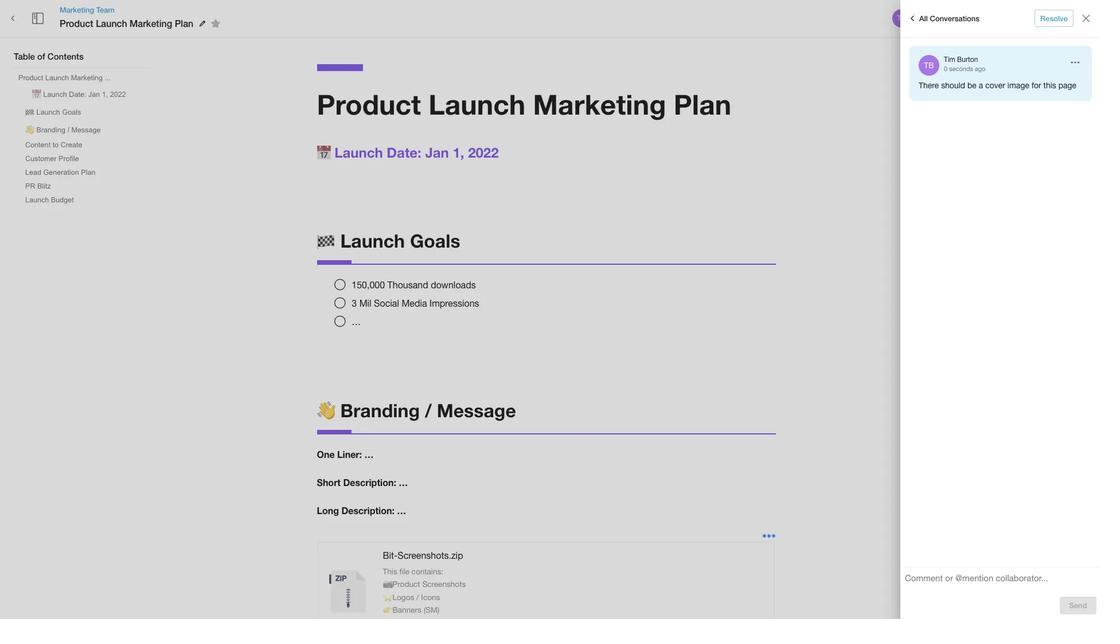 Task type: vqa. For each thing, say whether or not it's contained in the screenshot.
second help IMAGE from the top
no



Task type: describe. For each thing, give the bounding box(es) containing it.
content
[[25, 141, 51, 149]]

customer
[[25, 155, 57, 163]]

0 vertical spatial plan
[[175, 18, 194, 29]]

📅 inside button
[[32, 91, 41, 99]]

contents
[[48, 51, 84, 61]]

to
[[53, 141, 59, 149]]

launch budget button
[[21, 194, 78, 207]]

goals inside button
[[62, 108, 81, 116]]

⭐️logos
[[383, 593, 414, 602]]

bit-
[[383, 551, 398, 561]]

contains:
[[412, 567, 444, 577]]

Comment or @mention collaborator... text field
[[905, 573, 1097, 588]]

… for long description: …
[[397, 506, 406, 516]]

lead
[[25, 169, 41, 177]]

short description: …
[[317, 478, 408, 488]]

there should be a cover image for this page
[[919, 81, 1077, 90]]

description: for short
[[343, 478, 396, 488]]

media
[[402, 298, 427, 309]]

1 vertical spatial message
[[437, 400, 516, 422]]

branding inside button
[[36, 126, 65, 134]]

0 vertical spatial product
[[60, 18, 93, 29]]

📅 launch date: jan 1, 2022 inside "📅 launch date: jan 1, 2022" button
[[32, 91, 126, 99]]

...
[[105, 74, 111, 82]]

tim burton 0 seconds ago
[[944, 56, 986, 72]]

mil
[[360, 298, 372, 309]]

plan inside content to create customer profile lead generation plan pr blitz launch budget
[[81, 169, 96, 177]]

long description: …
[[317, 506, 406, 516]]

social
[[374, 298, 399, 309]]

generation
[[43, 169, 79, 177]]

icons
[[421, 593, 440, 602]]

1 horizontal spatial 📅 launch date: jan 1, 2022
[[317, 144, 499, 161]]

👋 branding / message inside 👋 branding / message button
[[25, 126, 101, 134]]

downloads
[[431, 280, 476, 290]]

📷product
[[383, 580, 420, 589]]

screenshots
[[423, 580, 466, 589]]

1 vertical spatial 🏁
[[317, 230, 335, 252]]

1 horizontal spatial 📅
[[317, 144, 331, 161]]

jan inside button
[[88, 91, 100, 99]]

seconds
[[950, 65, 974, 72]]

👋 branding / message button
[[21, 121, 105, 138]]

2022 inside button
[[110, 91, 126, 99]]

product launch marketing ... button
[[14, 72, 115, 84]]

📅 launch date: jan 1, 2022 button
[[28, 85, 131, 102]]

date: inside "📅 launch date: jan 1, 2022" button
[[69, 91, 86, 99]]

150,000
[[352, 280, 385, 290]]

file
[[400, 567, 410, 577]]

customer profile button
[[21, 153, 84, 165]]

conversations
[[930, 14, 980, 23]]

page
[[1059, 81, 1077, 90]]

/ inside button
[[67, 126, 69, 134]]

resolve
[[1041, 14, 1068, 23]]

1 vertical spatial branding
[[340, 400, 420, 422]]

1 vertical spatial goals
[[410, 230, 461, 252]]

short
[[317, 478, 341, 488]]

description: for long
[[342, 506, 395, 516]]

🏁 launch goals button
[[21, 103, 86, 120]]

1 horizontal spatial product launch marketing plan
[[317, 88, 732, 120]]

1 vertical spatial 🏁 launch goals
[[317, 230, 461, 252]]

all
[[920, 14, 928, 23]]

product inside button
[[18, 74, 43, 82]]

tb button
[[891, 7, 913, 29]]

impressions
[[430, 298, 479, 309]]

marketing team
[[60, 5, 115, 14]]

table of contents
[[14, 51, 84, 61]]

tim
[[944, 56, 956, 64]]



Task type: locate. For each thing, give the bounding box(es) containing it.
of
[[37, 51, 45, 61]]

0 vertical spatial branding
[[36, 126, 65, 134]]

screenshots.zip
[[398, 551, 463, 561]]

🏁 launch goals up 👋 branding / message button
[[25, 108, 81, 116]]

branding up liner:
[[340, 400, 420, 422]]

1 horizontal spatial date:
[[387, 144, 422, 161]]

team
[[96, 5, 115, 14]]

🏁
[[25, 108, 34, 116], [317, 230, 335, 252]]

more
[[1052, 14, 1070, 23]]

should
[[942, 81, 966, 90]]

0 vertical spatial description:
[[343, 478, 396, 488]]

liner:
[[337, 450, 362, 460]]

2022
[[110, 91, 126, 99], [468, 144, 499, 161]]

tb left all at the top of page
[[898, 14, 906, 22]]

0 vertical spatial 🏁 launch goals
[[25, 108, 81, 116]]

0 horizontal spatial 2022
[[110, 91, 126, 99]]

2 horizontal spatial product
[[317, 88, 421, 120]]

pr
[[25, 182, 35, 191]]

… up bit- on the bottom left
[[397, 506, 406, 516]]

goals up downloads
[[410, 230, 461, 252]]

all conversations button
[[903, 9, 983, 28]]

1 horizontal spatial branding
[[340, 400, 420, 422]]

1 vertical spatial 📅 launch date: jan 1, 2022
[[317, 144, 499, 161]]

… up long description: …
[[399, 478, 408, 488]]

there
[[919, 81, 939, 90]]

1 horizontal spatial tb
[[925, 61, 935, 70]]

0 vertical spatial goals
[[62, 108, 81, 116]]

0 horizontal spatial 📅 launch date: jan 1, 2022
[[32, 91, 126, 99]]

launch inside content to create customer profile lead generation plan pr blitz launch budget
[[25, 196, 49, 204]]

0 horizontal spatial plan
[[81, 169, 96, 177]]

content to create button
[[21, 139, 87, 151]]

lead generation plan button
[[21, 166, 100, 179]]

0 vertical spatial 🏁
[[25, 108, 34, 116]]

product
[[60, 18, 93, 29], [18, 74, 43, 82], [317, 88, 421, 120]]

this
[[1044, 81, 1057, 90]]

3 mil social media impressions
[[352, 298, 479, 309]]

1 vertical spatial description:
[[342, 506, 395, 516]]

1 horizontal spatial 🏁 launch goals
[[317, 230, 461, 252]]

burton
[[958, 56, 979, 64]]

plan
[[175, 18, 194, 29], [674, 88, 732, 120], [81, 169, 96, 177]]

🏁 launch goals
[[25, 108, 81, 116], [317, 230, 461, 252]]

0 vertical spatial date:
[[69, 91, 86, 99]]

all conversations
[[920, 14, 980, 23]]

1 horizontal spatial 2022
[[468, 144, 499, 161]]

0 horizontal spatial 👋 branding / message
[[25, 126, 101, 134]]

…
[[352, 317, 361, 327], [365, 450, 374, 460], [399, 478, 408, 488], [397, 506, 406, 516]]

… for one liner: …
[[365, 450, 374, 460]]

0 horizontal spatial 1,
[[102, 91, 108, 99]]

jan
[[88, 91, 100, 99], [425, 144, 449, 161]]

1, inside "📅 launch date: jan 1, 2022" button
[[102, 91, 108, 99]]

profile
[[59, 155, 79, 163]]

description:
[[343, 478, 396, 488], [342, 506, 395, 516]]

resolve button
[[1035, 10, 1074, 27]]

cover
[[986, 81, 1006, 90]]

0 horizontal spatial 🏁 launch goals
[[25, 108, 81, 116]]

content to create customer profile lead generation plan pr blitz launch budget
[[25, 141, 96, 204]]

0 vertical spatial tb
[[898, 14, 906, 22]]

🏁 inside button
[[25, 108, 34, 116]]

0 horizontal spatial date:
[[69, 91, 86, 99]]

0 vertical spatial /
[[67, 126, 69, 134]]

🏁 launch goals up thousand
[[317, 230, 461, 252]]

message inside 👋 branding / message button
[[71, 126, 101, 134]]

👋 up content
[[25, 126, 34, 134]]

2 vertical spatial product
[[317, 88, 421, 120]]

marketing
[[60, 5, 94, 14], [130, 18, 172, 29], [71, 74, 103, 82], [533, 88, 666, 120]]

branding
[[36, 126, 65, 134], [340, 400, 420, 422]]

blitz
[[37, 182, 51, 191]]

0 horizontal spatial 👋
[[25, 126, 34, 134]]

0 vertical spatial 2022
[[110, 91, 126, 99]]

branding up content to create button
[[36, 126, 65, 134]]

1 vertical spatial plan
[[674, 88, 732, 120]]

2 horizontal spatial plan
[[674, 88, 732, 120]]

1 horizontal spatial product
[[60, 18, 93, 29]]

1 horizontal spatial jan
[[425, 144, 449, 161]]

message
[[71, 126, 101, 134], [437, 400, 516, 422]]

2 vertical spatial /
[[417, 593, 419, 602]]

1 vertical spatial /
[[425, 400, 432, 422]]

1 horizontal spatial goals
[[410, 230, 461, 252]]

0 horizontal spatial goals
[[62, 108, 81, 116]]

0 horizontal spatial /
[[67, 126, 69, 134]]

0 vertical spatial product launch marketing plan
[[60, 18, 194, 29]]

1 vertical spatial tb
[[925, 61, 935, 70]]

a
[[979, 81, 984, 90]]

📅
[[32, 91, 41, 99], [317, 144, 331, 161]]

👋 inside button
[[25, 126, 34, 134]]

1 vertical spatial date:
[[387, 144, 422, 161]]

0 vertical spatial 👋
[[25, 126, 34, 134]]

1 vertical spatial 👋
[[317, 400, 335, 422]]

1 vertical spatial 👋 branding / message
[[317, 400, 516, 422]]

0 vertical spatial jan
[[88, 91, 100, 99]]

product launch marketing ...
[[18, 74, 111, 82]]

this file contains: 📷product screenshots ⭐️logos / icons 👉banners (sm)
[[383, 567, 466, 615]]

1 horizontal spatial plan
[[175, 18, 194, 29]]

long
[[317, 506, 339, 516]]

0
[[944, 65, 948, 72]]

🏁 launch goals inside button
[[25, 108, 81, 116]]

create
[[61, 141, 82, 149]]

0 horizontal spatial message
[[71, 126, 101, 134]]

1 horizontal spatial 👋 branding / message
[[317, 400, 516, 422]]

2 vertical spatial plan
[[81, 169, 96, 177]]

0 horizontal spatial tb
[[898, 14, 906, 22]]

0 vertical spatial 📅 launch date: jan 1, 2022
[[32, 91, 126, 99]]

0 horizontal spatial 📅
[[32, 91, 41, 99]]

one liner: …
[[317, 450, 374, 460]]

0 vertical spatial 👋 branding / message
[[25, 126, 101, 134]]

(sm)
[[424, 606, 440, 615]]

0 horizontal spatial branding
[[36, 126, 65, 134]]

150,000 thousand downloads
[[352, 280, 476, 290]]

ago
[[975, 65, 986, 72]]

/ inside this file contains: 📷product screenshots ⭐️logos / icons 👉banners (sm)
[[417, 593, 419, 602]]

3
[[352, 298, 357, 309]]

… for short description: …
[[399, 478, 408, 488]]

more button
[[1043, 10, 1079, 27]]

1 vertical spatial 1,
[[453, 144, 464, 161]]

0 vertical spatial message
[[71, 126, 101, 134]]

thousand
[[388, 280, 428, 290]]

… down the 3 on the left of the page
[[352, 317, 361, 327]]

1 horizontal spatial 1,
[[453, 144, 464, 161]]

0 horizontal spatial 🏁
[[25, 108, 34, 116]]

1 vertical spatial 2022
[[468, 144, 499, 161]]

goals up 👋 branding / message button
[[62, 108, 81, 116]]

1 horizontal spatial 👋
[[317, 400, 335, 422]]

for
[[1032, 81, 1042, 90]]

👋 up one
[[317, 400, 335, 422]]

1 horizontal spatial 🏁
[[317, 230, 335, 252]]

description: down short description: …
[[342, 506, 395, 516]]

1 horizontal spatial /
[[417, 593, 419, 602]]

1 horizontal spatial message
[[437, 400, 516, 422]]

tb inside button
[[898, 14, 906, 22]]

bit-screenshots.zip
[[383, 551, 463, 561]]

date:
[[69, 91, 86, 99], [387, 144, 422, 161]]

1 vertical spatial product
[[18, 74, 43, 82]]

budget
[[51, 196, 74, 204]]

👋 branding / message
[[25, 126, 101, 134], [317, 400, 516, 422]]

image
[[1008, 81, 1030, 90]]

table
[[14, 51, 35, 61]]

0 horizontal spatial product
[[18, 74, 43, 82]]

👋
[[25, 126, 34, 134], [317, 400, 335, 422]]

pr blitz button
[[21, 180, 56, 193]]

marketing team link
[[60, 5, 225, 15]]

launch
[[96, 18, 127, 29], [45, 74, 69, 82], [429, 88, 526, 120], [43, 91, 67, 99], [36, 108, 60, 116], [335, 144, 383, 161], [25, 196, 49, 204], [340, 230, 405, 252]]

0 horizontal spatial product launch marketing plan
[[60, 18, 194, 29]]

tb
[[898, 14, 906, 22], [925, 61, 935, 70]]

goals
[[62, 108, 81, 116], [410, 230, 461, 252]]

this
[[383, 567, 397, 577]]

0 vertical spatial 📅
[[32, 91, 41, 99]]

1 vertical spatial product launch marketing plan
[[317, 88, 732, 120]]

one
[[317, 450, 335, 460]]

1 vertical spatial jan
[[425, 144, 449, 161]]

marketing inside button
[[71, 74, 103, 82]]

0 horizontal spatial jan
[[88, 91, 100, 99]]

description: up long description: …
[[343, 478, 396, 488]]

… right liner:
[[365, 450, 374, 460]]

/
[[67, 126, 69, 134], [425, 400, 432, 422], [417, 593, 419, 602]]

2 horizontal spatial /
[[425, 400, 432, 422]]

be
[[968, 81, 977, 90]]

tb left 0
[[925, 61, 935, 70]]

0 vertical spatial 1,
[[102, 91, 108, 99]]

👉banners
[[383, 606, 422, 615]]

launch inside button
[[43, 91, 67, 99]]

1 vertical spatial 📅
[[317, 144, 331, 161]]



